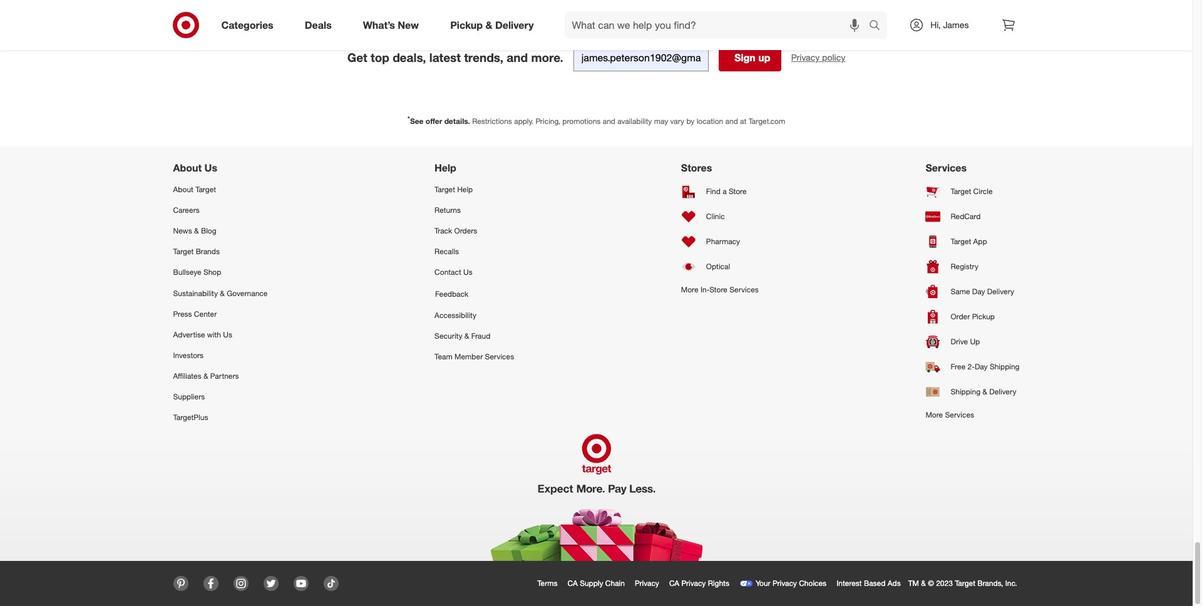 Task type: locate. For each thing, give the bounding box(es) containing it.
1 horizontal spatial more
[[926, 410, 944, 420]]

careers link
[[173, 200, 268, 221]]

by
[[687, 116, 695, 126]]

advertise with us link
[[173, 324, 268, 345]]

news & blog
[[173, 226, 217, 236]]

choices
[[800, 579, 827, 588]]

ca supply chain link
[[566, 576, 633, 591]]

target.com
[[749, 116, 786, 126]]

privacy left rights
[[682, 579, 706, 588]]

delivery up trends,
[[496, 19, 534, 31]]

and left availability
[[603, 116, 616, 126]]

contact us
[[435, 268, 473, 277]]

press center
[[173, 309, 217, 319]]

& right affiliates
[[204, 372, 208, 381]]

* see offer details. restrictions apply. pricing, promotions and availability may vary by location and at target.com
[[408, 115, 786, 126]]

new
[[398, 19, 419, 31]]

0 horizontal spatial and
[[507, 50, 528, 64]]

more left in-
[[682, 285, 699, 294]]

1 horizontal spatial shipping
[[990, 362, 1020, 372]]

chain
[[606, 579, 625, 588]]

target down the about us
[[196, 185, 216, 194]]

more down shipping & delivery "link"
[[926, 410, 944, 420]]

2 ca from the left
[[670, 579, 680, 588]]

sustainability & governance
[[173, 289, 268, 298]]

0 vertical spatial store
[[729, 187, 747, 196]]

1 horizontal spatial us
[[223, 330, 232, 340]]

targetplus
[[173, 413, 208, 423]]

pickup
[[451, 19, 483, 31], [973, 312, 996, 322]]

& for security
[[465, 331, 470, 341]]

delivery up order pickup
[[988, 287, 1015, 297]]

supply
[[580, 579, 604, 588]]

target left "circle"
[[951, 187, 972, 196]]

& down bullseye shop link
[[220, 289, 225, 298]]

& up trends,
[[486, 19, 493, 31]]

partners
[[210, 372, 239, 381]]

feedback button
[[435, 283, 514, 305]]

deals
[[305, 19, 332, 31]]

1 horizontal spatial pickup
[[973, 312, 996, 322]]

us up about target link
[[205, 162, 217, 174]]

suppliers
[[173, 392, 205, 402]]

about target link
[[173, 179, 268, 200]]

app
[[974, 237, 988, 246]]

see
[[410, 116, 424, 126]]

interest
[[837, 579, 863, 588]]

& down 'free 2-day shipping'
[[983, 387, 988, 397]]

& for tm
[[922, 579, 927, 588]]

1 ca from the left
[[568, 579, 578, 588]]

shop
[[204, 268, 221, 277]]

about
[[173, 162, 202, 174], [173, 185, 194, 194]]

brands
[[196, 247, 220, 256]]

& for pickup
[[486, 19, 493, 31]]

store right a
[[729, 187, 747, 196]]

services down "optical" link
[[730, 285, 759, 294]]

pickup inside order pickup link
[[973, 312, 996, 322]]

target left app
[[951, 237, 972, 246]]

more
[[682, 285, 699, 294], [926, 410, 944, 420]]

careers
[[173, 206, 200, 215]]

find a store
[[707, 187, 747, 196]]

services down fraud
[[485, 352, 514, 362]]

2 horizontal spatial us
[[464, 268, 473, 277]]

0 vertical spatial us
[[205, 162, 217, 174]]

1 horizontal spatial ca
[[670, 579, 680, 588]]

track
[[435, 226, 452, 236]]

& inside 'link'
[[486, 19, 493, 31]]

0 horizontal spatial ca
[[568, 579, 578, 588]]

2 about from the top
[[173, 185, 194, 194]]

& inside "link"
[[983, 387, 988, 397]]

target up returns
[[435, 185, 455, 194]]

0 vertical spatial help
[[435, 162, 457, 174]]

target for target help
[[435, 185, 455, 194]]

pickup right order
[[973, 312, 996, 322]]

tm & © 2023 target brands, inc.
[[909, 579, 1018, 588]]

delivery for same day delivery
[[988, 287, 1015, 297]]

what's new
[[363, 19, 419, 31]]

1 vertical spatial more
[[926, 410, 944, 420]]

interest based ads
[[837, 579, 901, 588]]

0 vertical spatial delivery
[[496, 19, 534, 31]]

registry
[[951, 262, 979, 272]]

0 horizontal spatial pickup
[[451, 19, 483, 31]]

pickup & delivery
[[451, 19, 534, 31]]

team member services
[[435, 352, 514, 362]]

pickup up get top deals, latest trends, and more.
[[451, 19, 483, 31]]

target down news
[[173, 247, 194, 256]]

terms
[[538, 579, 558, 588]]

None text field
[[574, 44, 709, 71]]

0 horizontal spatial store
[[710, 285, 728, 294]]

privacy left policy
[[792, 52, 820, 63]]

categories
[[221, 19, 274, 31]]

us right with
[[223, 330, 232, 340]]

0 horizontal spatial help
[[435, 162, 457, 174]]

investors link
[[173, 345, 268, 366]]

search
[[864, 20, 894, 32]]

1 about from the top
[[173, 162, 202, 174]]

& for sustainability
[[220, 289, 225, 298]]

shipping up more services link
[[951, 387, 981, 397]]

and
[[507, 50, 528, 64], [603, 116, 616, 126], [726, 116, 739, 126]]

ca left supply
[[568, 579, 578, 588]]

affiliates & partners
[[173, 372, 239, 381]]

& left ©
[[922, 579, 927, 588]]

find a store link
[[682, 179, 759, 204]]

ca privacy rights
[[670, 579, 730, 588]]

delivery down 'free 2-day shipping'
[[990, 387, 1017, 397]]

help up returns link
[[458, 185, 473, 194]]

shipping & delivery link
[[926, 380, 1020, 405]]

order
[[951, 312, 971, 322]]

1 vertical spatial help
[[458, 185, 473, 194]]

hi, james
[[931, 19, 970, 30]]

2 vertical spatial delivery
[[990, 387, 1017, 397]]

& left blog
[[194, 226, 199, 236]]

about for about target
[[173, 185, 194, 194]]

ca for ca supply chain
[[568, 579, 578, 588]]

0 horizontal spatial more
[[682, 285, 699, 294]]

1 vertical spatial shipping
[[951, 387, 981, 397]]

more services link
[[926, 405, 1020, 425]]

1 horizontal spatial store
[[729, 187, 747, 196]]

about up the about target
[[173, 162, 202, 174]]

target for target brands
[[173, 247, 194, 256]]

and left at
[[726, 116, 739, 126]]

& left fraud
[[465, 331, 470, 341]]

rights
[[708, 579, 730, 588]]

services up target circle
[[926, 162, 967, 174]]

and left more.
[[507, 50, 528, 64]]

target app link
[[926, 229, 1020, 254]]

delivery inside 'link'
[[496, 19, 534, 31]]

1 vertical spatial about
[[173, 185, 194, 194]]

shipping & delivery
[[951, 387, 1017, 397]]

may
[[655, 116, 669, 126]]

location
[[697, 116, 724, 126]]

help inside target help link
[[458, 185, 473, 194]]

ca privacy rights link
[[667, 576, 737, 591]]

1 horizontal spatial and
[[603, 116, 616, 126]]

affiliates
[[173, 372, 202, 381]]

0 vertical spatial pickup
[[451, 19, 483, 31]]

delivery inside "link"
[[990, 387, 1017, 397]]

free 2-day shipping
[[951, 362, 1020, 372]]

terms link
[[535, 576, 566, 591]]

0 horizontal spatial us
[[205, 162, 217, 174]]

help up target help
[[435, 162, 457, 174]]

tm
[[909, 579, 920, 588]]

ca right privacy link
[[670, 579, 680, 588]]

more for more in-store services
[[682, 285, 699, 294]]

track orders link
[[435, 221, 514, 241]]

1 vertical spatial pickup
[[973, 312, 996, 322]]

target right 2023
[[956, 579, 976, 588]]

drive up
[[951, 337, 981, 347]]

circle
[[974, 187, 993, 196]]

1 vertical spatial delivery
[[988, 287, 1015, 297]]

day right same
[[973, 287, 986, 297]]

about up careers
[[173, 185, 194, 194]]

store inside more in-store services link
[[710, 285, 728, 294]]

pickup inside pickup & delivery 'link'
[[451, 19, 483, 31]]

0 horizontal spatial shipping
[[951, 387, 981, 397]]

1 vertical spatial us
[[464, 268, 473, 277]]

1 vertical spatial store
[[710, 285, 728, 294]]

press center link
[[173, 304, 268, 324]]

shipping up "shipping & delivery"
[[990, 362, 1020, 372]]

0 vertical spatial shipping
[[990, 362, 1020, 372]]

advertise with us
[[173, 330, 232, 340]]

optical
[[707, 262, 731, 272]]

store down "optical" link
[[710, 285, 728, 294]]

day right free
[[975, 362, 988, 372]]

1 horizontal spatial help
[[458, 185, 473, 194]]

services
[[926, 162, 967, 174], [730, 285, 759, 294], [485, 352, 514, 362], [946, 410, 975, 420]]

0 vertical spatial more
[[682, 285, 699, 294]]

& for affiliates
[[204, 372, 208, 381]]

us right "contact"
[[464, 268, 473, 277]]

help
[[435, 162, 457, 174], [458, 185, 473, 194]]

target
[[196, 185, 216, 194], [435, 185, 455, 194], [951, 187, 972, 196], [951, 237, 972, 246], [173, 247, 194, 256], [956, 579, 976, 588]]

0 vertical spatial about
[[173, 162, 202, 174]]

feedback
[[436, 289, 469, 299]]

security & fraud
[[435, 331, 491, 341]]

store inside find a store link
[[729, 187, 747, 196]]



Task type: describe. For each thing, give the bounding box(es) containing it.
accessibility link
[[435, 305, 514, 326]]

news & blog link
[[173, 221, 268, 241]]

deals,
[[393, 50, 426, 64]]

store for a
[[729, 187, 747, 196]]

affiliates & partners link
[[173, 366, 268, 387]]

get top deals, latest trends, and more.
[[348, 50, 564, 64]]

advertise
[[173, 330, 205, 340]]

in-
[[701, 285, 710, 294]]

about target
[[173, 185, 216, 194]]

2 horizontal spatial and
[[726, 116, 739, 126]]

services down shipping & delivery "link"
[[946, 410, 975, 420]]

blog
[[201, 226, 217, 236]]

shipping inside "link"
[[951, 387, 981, 397]]

privacy right the your
[[773, 579, 797, 588]]

target help link
[[435, 179, 514, 200]]

optical link
[[682, 254, 759, 279]]

ca supply chain
[[568, 579, 625, 588]]

press
[[173, 309, 192, 319]]

bullseye shop
[[173, 268, 221, 277]]

what's new link
[[353, 11, 435, 39]]

us for contact us
[[464, 268, 473, 277]]

categories link
[[211, 11, 289, 39]]

sign
[[735, 51, 756, 64]]

target for target app
[[951, 237, 972, 246]]

ca for ca privacy rights
[[670, 579, 680, 588]]

0 vertical spatial day
[[973, 287, 986, 297]]

contact
[[435, 268, 462, 277]]

& for shipping
[[983, 387, 988, 397]]

more services
[[926, 410, 975, 420]]

target: expect more. pay less. image
[[421, 428, 773, 561]]

us for about us
[[205, 162, 217, 174]]

more.
[[532, 50, 564, 64]]

trends,
[[464, 50, 504, 64]]

inc.
[[1006, 579, 1018, 588]]

policy
[[823, 52, 846, 63]]

more in-store services link
[[682, 279, 759, 300]]

free
[[951, 362, 966, 372]]

pickup & delivery link
[[440, 11, 550, 39]]

about for about us
[[173, 162, 202, 174]]

about us
[[173, 162, 217, 174]]

delivery for shipping & delivery
[[990, 387, 1017, 397]]

security & fraud link
[[435, 326, 514, 347]]

privacy policy link
[[792, 51, 846, 64]]

ads
[[888, 579, 901, 588]]

top
[[371, 50, 390, 64]]

free 2-day shipping link
[[926, 355, 1020, 380]]

store for in-
[[710, 285, 728, 294]]

registry link
[[926, 254, 1020, 279]]

privacy right the chain
[[635, 579, 660, 588]]

& for news
[[194, 226, 199, 236]]

pricing,
[[536, 116, 561, 126]]

investors
[[173, 351, 204, 360]]

target for target circle
[[951, 187, 972, 196]]

2023
[[937, 579, 953, 588]]

more in-store services
[[682, 285, 759, 294]]

privacy policy
[[792, 52, 846, 63]]

clinic
[[707, 212, 725, 221]]

target circle
[[951, 187, 993, 196]]

2 vertical spatial us
[[223, 330, 232, 340]]

deals link
[[294, 11, 348, 39]]

hi,
[[931, 19, 941, 30]]

sign up button
[[719, 44, 782, 71]]

get
[[348, 50, 368, 64]]

sustainability
[[173, 289, 218, 298]]

what's
[[363, 19, 395, 31]]

bullseye shop link
[[173, 262, 268, 283]]

drive
[[951, 337, 969, 347]]

recalls link
[[435, 241, 514, 262]]

search button
[[864, 11, 894, 41]]

target brands
[[173, 247, 220, 256]]

recalls
[[435, 247, 459, 256]]

apply.
[[515, 116, 534, 126]]

team member services link
[[435, 347, 514, 367]]

1 vertical spatial day
[[975, 362, 988, 372]]

order pickup link
[[926, 304, 1020, 330]]

offer
[[426, 116, 443, 126]]

accessibility
[[435, 311, 477, 320]]

orders
[[455, 226, 478, 236]]

delivery for pickup & delivery
[[496, 19, 534, 31]]

What can we help you find? suggestions appear below search field
[[565, 11, 873, 39]]

suppliers link
[[173, 387, 268, 408]]

same day delivery link
[[926, 279, 1020, 304]]

drive up link
[[926, 330, 1020, 355]]

stores
[[682, 162, 713, 174]]

your privacy choices link
[[737, 576, 835, 591]]

track orders
[[435, 226, 478, 236]]

availability
[[618, 116, 652, 126]]

security
[[435, 331, 463, 341]]

targetplus link
[[173, 408, 268, 428]]

interest based ads link
[[835, 576, 909, 591]]

returns
[[435, 206, 461, 215]]

more for more services
[[926, 410, 944, 420]]

target app
[[951, 237, 988, 246]]

restrictions
[[473, 116, 512, 126]]

up
[[971, 337, 981, 347]]

brands,
[[978, 579, 1004, 588]]

pharmacy link
[[682, 229, 759, 254]]

sustainability & governance link
[[173, 283, 268, 304]]



Task type: vqa. For each thing, say whether or not it's contained in the screenshot.
the rightmost item
no



